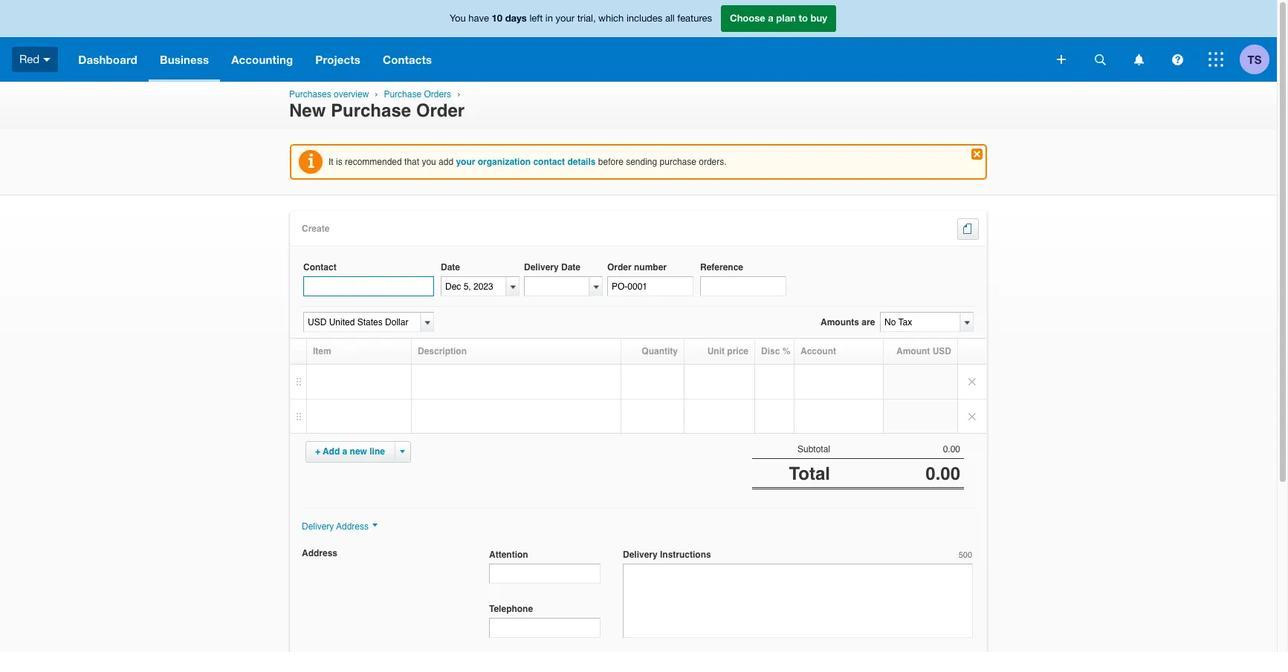Task type: locate. For each thing, give the bounding box(es) containing it.
purchase orders
[[384, 89, 451, 100]]

1 vertical spatial delivery
[[302, 522, 334, 532]]

you have 10 days left in your trial, which includes all features
[[450, 12, 712, 24]]

svg image
[[1209, 52, 1223, 67], [43, 58, 51, 62]]

1 vertical spatial your
[[456, 157, 475, 167]]

account
[[801, 347, 836, 357]]

amount
[[896, 347, 930, 357]]

1 horizontal spatial delivery
[[524, 263, 559, 273]]

order left "number"
[[607, 263, 632, 273]]

banner
[[0, 0, 1277, 82]]

contacts button
[[372, 37, 443, 82]]

your right in
[[556, 13, 575, 24]]

Select a currency text field
[[303, 312, 421, 333]]

a
[[768, 12, 774, 24], [342, 447, 347, 457]]

2 vertical spatial delivery
[[623, 550, 658, 561]]

1 horizontal spatial your
[[556, 13, 575, 24]]

0 horizontal spatial order
[[416, 100, 465, 121]]

Delivery Date text field
[[524, 277, 589, 297]]

are
[[862, 318, 875, 328]]

line
[[370, 447, 385, 457]]

1 vertical spatial purchase
[[331, 100, 411, 121]]

purchase down overview
[[331, 100, 411, 121]]

item
[[313, 347, 331, 357]]

total
[[789, 464, 830, 485]]

red
[[19, 53, 40, 65]]

in
[[545, 13, 553, 24]]

delivery
[[524, 263, 559, 273], [302, 522, 334, 532], [623, 550, 658, 561]]

new
[[350, 447, 367, 457]]

Attention text field
[[489, 564, 601, 585]]

quantity
[[642, 347, 678, 357]]

1 horizontal spatial date
[[561, 263, 581, 273]]

description
[[418, 347, 467, 357]]

0.00
[[943, 445, 960, 455], [926, 464, 960, 485]]

None text field
[[880, 312, 960, 333]]

0 vertical spatial address
[[336, 522, 369, 532]]

banner containing ts
[[0, 0, 1277, 82]]

you
[[422, 157, 436, 167]]

order
[[416, 100, 465, 121], [607, 263, 632, 273]]

order down orders
[[416, 100, 465, 121]]

500
[[959, 551, 972, 561]]

number
[[634, 263, 667, 273]]

svg image right 'red'
[[43, 58, 51, 62]]

delivery instructions
[[623, 550, 711, 561]]

contact
[[303, 263, 336, 273]]

amount usd
[[896, 347, 951, 357]]

recommended
[[345, 157, 402, 167]]

projects
[[315, 53, 360, 66]]

0 vertical spatial order
[[416, 100, 465, 121]]

new
[[289, 100, 326, 121]]

amounts are
[[821, 318, 875, 328]]

purchase
[[384, 89, 422, 100], [331, 100, 411, 121]]

svg image
[[1094, 54, 1106, 65], [1134, 54, 1144, 65], [1172, 54, 1183, 65], [1057, 55, 1066, 64]]

0.00 for subtotal
[[943, 445, 960, 455]]

features
[[677, 13, 712, 24]]

add
[[323, 447, 340, 457]]

your
[[556, 13, 575, 24], [456, 157, 475, 167]]

purchase up 'new purchase order'
[[384, 89, 422, 100]]

subtotal
[[798, 445, 830, 455]]

it
[[329, 157, 333, 167]]

telephone
[[489, 605, 533, 615]]

accounting button
[[220, 37, 304, 82]]

your right add
[[456, 157, 475, 167]]

address
[[336, 522, 369, 532], [302, 549, 337, 559]]

delivery date
[[524, 263, 581, 273]]

unit price
[[707, 347, 748, 357]]

your inside the you have 10 days left in your trial, which includes all features
[[556, 13, 575, 24]]

2 horizontal spatial delivery
[[623, 550, 658, 561]]

date up date text field
[[441, 263, 460, 273]]

date up 'delivery date' text field
[[561, 263, 581, 273]]

1 vertical spatial order
[[607, 263, 632, 273]]

orders
[[424, 89, 451, 100]]

a right add
[[342, 447, 347, 457]]

0 vertical spatial 0.00
[[943, 445, 960, 455]]

create
[[302, 224, 330, 234]]

svg image left ts on the top right of page
[[1209, 52, 1223, 67]]

1 vertical spatial 0.00
[[926, 464, 960, 485]]

0 horizontal spatial date
[[441, 263, 460, 273]]

+
[[315, 447, 320, 457]]

accounting
[[231, 53, 293, 66]]

organization
[[478, 157, 531, 167]]

your for days
[[556, 13, 575, 24]]

2 date from the left
[[561, 263, 581, 273]]

left
[[530, 13, 543, 24]]

details
[[567, 157, 596, 167]]

dashboard
[[78, 53, 137, 66]]

0 horizontal spatial delivery
[[302, 522, 334, 532]]

delivery address button
[[302, 522, 378, 532]]

0 vertical spatial a
[[768, 12, 774, 24]]

price
[[727, 347, 748, 357]]

0 vertical spatial delivery
[[524, 263, 559, 273]]

new purchase order
[[289, 100, 465, 121]]

delivery for delivery address
[[302, 522, 334, 532]]

a left plan at the right
[[768, 12, 774, 24]]

%
[[782, 347, 790, 357]]

1 horizontal spatial svg image
[[1209, 52, 1223, 67]]

1 horizontal spatial a
[[768, 12, 774, 24]]

delivery address
[[302, 522, 369, 532]]

before
[[598, 157, 623, 167]]

0 horizontal spatial a
[[342, 447, 347, 457]]

0 horizontal spatial your
[[456, 157, 475, 167]]

0.00 for total
[[926, 464, 960, 485]]

Date text field
[[441, 277, 506, 297]]

trial,
[[577, 13, 596, 24]]

0 vertical spatial purchase
[[384, 89, 422, 100]]

a inside banner
[[768, 12, 774, 24]]

plan
[[776, 12, 796, 24]]

0 horizontal spatial svg image
[[43, 58, 51, 62]]

date
[[441, 263, 460, 273], [561, 263, 581, 273]]

Contact text field
[[303, 277, 434, 297]]

0 vertical spatial your
[[556, 13, 575, 24]]

instructions
[[660, 550, 711, 561]]



Task type: vqa. For each thing, say whether or not it's contained in the screenshot.
+
yes



Task type: describe. For each thing, give the bounding box(es) containing it.
have
[[468, 13, 489, 24]]

that
[[404, 157, 419, 167]]

contacts
[[383, 53, 432, 66]]

red button
[[0, 37, 67, 82]]

dashboard link
[[67, 37, 149, 82]]

all
[[665, 13, 675, 24]]

disc
[[761, 347, 780, 357]]

+ add a new line
[[315, 447, 385, 457]]

1 date from the left
[[441, 263, 460, 273]]

purchases overview link
[[289, 89, 369, 100]]

choose a plan to buy
[[730, 12, 827, 24]]

which
[[598, 13, 624, 24]]

amounts
[[821, 318, 859, 328]]

days
[[505, 12, 527, 24]]

order number
[[607, 263, 667, 273]]

overview
[[334, 89, 369, 100]]

business button
[[149, 37, 220, 82]]

svg image inside red popup button
[[43, 58, 51, 62]]

1 vertical spatial address
[[302, 549, 337, 559]]

orders.
[[699, 157, 727, 167]]

Order number text field
[[607, 277, 693, 297]]

1 horizontal spatial order
[[607, 263, 632, 273]]

+ add a new line button
[[315, 447, 385, 457]]

choose
[[730, 12, 765, 24]]

ts
[[1248, 52, 1262, 66]]

Telephone text field
[[489, 619, 601, 639]]

attention
[[489, 550, 528, 561]]

delivery for delivery instructions
[[623, 550, 658, 561]]

projects button
[[304, 37, 372, 82]]

your for that
[[456, 157, 475, 167]]

is
[[336, 157, 342, 167]]

usd
[[933, 347, 951, 357]]

add
[[439, 157, 453, 167]]

contact
[[533, 157, 565, 167]]

10
[[492, 12, 503, 24]]

purchase orders link
[[384, 89, 451, 100]]

disc %
[[761, 347, 790, 357]]

purchase
[[660, 157, 696, 167]]

you
[[450, 13, 466, 24]]

purchases overview
[[289, 89, 369, 100]]

Delivery Instructions text field
[[623, 564, 973, 639]]

buy
[[811, 12, 827, 24]]

your organization contact details link
[[456, 157, 596, 167]]

1 vertical spatial a
[[342, 447, 347, 457]]

ts button
[[1240, 37, 1277, 82]]

sending
[[626, 157, 657, 167]]

Reference text field
[[700, 277, 786, 297]]

business
[[160, 53, 209, 66]]

to
[[799, 12, 808, 24]]

reference
[[700, 263, 743, 273]]

it is recommended that you add your organization contact details before sending purchase orders.
[[329, 157, 727, 167]]

unit
[[707, 347, 725, 357]]

includes
[[627, 13, 663, 24]]

purchases
[[289, 89, 331, 100]]

delivery for delivery date
[[524, 263, 559, 273]]



